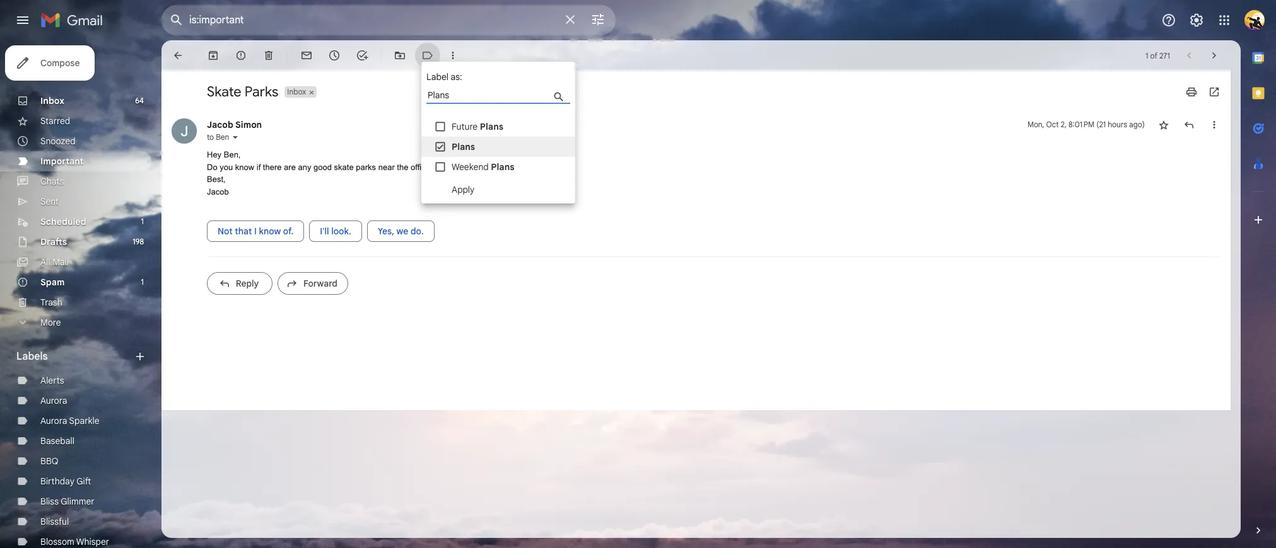 Task type: locate. For each thing, give the bounding box(es) containing it.
jacob down best,
[[207, 187, 229, 196]]

plans right future
[[480, 121, 503, 132]]

ago)
[[1129, 120, 1145, 129]]

i'll look. button
[[309, 221, 362, 242]]

back to important image
[[172, 49, 184, 62]]

plans down future
[[452, 141, 475, 153]]

whisper
[[76, 537, 109, 548]]

1 vertical spatial jacob
[[207, 187, 229, 196]]

alerts link
[[40, 375, 64, 387]]

report spam image
[[235, 49, 247, 62]]

mark as unread image
[[300, 49, 313, 62]]

skate parks
[[207, 83, 278, 100]]

1 vertical spatial know
[[259, 226, 281, 237]]

to
[[207, 132, 214, 142]]

0 horizontal spatial know
[[235, 162, 254, 172]]

1 horizontal spatial inbox
[[287, 87, 306, 97]]

look.
[[331, 226, 351, 237]]

weekend plans
[[452, 161, 514, 173]]

not that i know of. button
[[207, 221, 304, 242]]

any
[[298, 162, 311, 172]]

compose button
[[5, 45, 95, 81]]

aurora sparkle
[[40, 416, 99, 427]]

baseball link
[[40, 436, 74, 447]]

Not starred checkbox
[[1157, 119, 1170, 131]]

271
[[1159, 51, 1170, 60]]

0 horizontal spatial inbox
[[40, 95, 64, 107]]

baseball
[[40, 436, 74, 447]]

1
[[1146, 51, 1148, 60], [141, 217, 144, 226], [141, 278, 144, 287]]

main menu image
[[15, 13, 30, 28]]

aurora for aurora sparkle
[[40, 416, 67, 427]]

0 vertical spatial plans
[[480, 121, 503, 132]]

plans for future plans
[[480, 121, 503, 132]]

1 down 198
[[141, 278, 144, 287]]

ben,
[[224, 150, 241, 160]]

there
[[263, 162, 282, 172]]

more image
[[447, 49, 459, 62]]

hours
[[1108, 120, 1127, 129]]

labels image
[[421, 49, 434, 62]]

inbox
[[287, 87, 306, 97], [40, 95, 64, 107]]

birthday
[[40, 476, 74, 488]]

aurora down aurora link
[[40, 416, 67, 427]]

inbox link
[[40, 95, 64, 107]]

label as:
[[426, 71, 462, 83]]

0 vertical spatial aurora
[[40, 395, 67, 407]]

labels
[[16, 351, 48, 363]]

we
[[396, 226, 408, 237]]

search mail image
[[165, 9, 188, 32]]

plans
[[480, 121, 503, 132], [452, 141, 475, 153], [491, 161, 514, 173]]

Search mail text field
[[189, 14, 555, 26]]

future plans
[[452, 121, 503, 132]]

1 for spam
[[141, 278, 144, 287]]

0 vertical spatial jacob
[[207, 119, 233, 131]]

forward
[[303, 278, 337, 290]]

0 vertical spatial know
[[235, 162, 254, 172]]

aurora down alerts
[[40, 395, 67, 407]]

support image
[[1161, 13, 1176, 28]]

None search field
[[161, 5, 616, 35]]

know right i
[[259, 226, 281, 237]]

all mail
[[40, 257, 69, 268]]

know left if
[[235, 162, 254, 172]]

jacob inside hey ben, do you know if there are any good skate parks near the office? best, jacob
[[207, 187, 229, 196]]

64
[[135, 96, 144, 105]]

reply link
[[207, 272, 272, 295]]

aurora sparkle link
[[40, 416, 99, 427]]

1 left 'of'
[[1146, 51, 1148, 60]]

blissful
[[40, 517, 69, 528]]

labels navigation
[[0, 40, 161, 549]]

know
[[235, 162, 254, 172], [259, 226, 281, 237]]

mon, oct 2, 8:01 pm (21 hours ago) cell
[[1027, 119, 1145, 131]]

jacob up to ben
[[207, 119, 233, 131]]

plans for weekend plans
[[491, 161, 514, 173]]

starred link
[[40, 115, 70, 127]]

2 jacob from the top
[[207, 187, 229, 196]]

2 vertical spatial 1
[[141, 278, 144, 287]]

know inside not that i know of. button
[[259, 226, 281, 237]]

forward link
[[278, 272, 348, 295]]

scheduled
[[40, 216, 86, 228]]

2 vertical spatial plans
[[491, 161, 514, 173]]

settings image
[[1189, 13, 1204, 28]]

inbox inside labels navigation
[[40, 95, 64, 107]]

1 horizontal spatial know
[[259, 226, 281, 237]]

label
[[426, 71, 448, 83]]

1 up 198
[[141, 217, 144, 226]]

bliss
[[40, 496, 59, 508]]

to ben
[[207, 132, 229, 142]]

1 aurora from the top
[[40, 395, 67, 407]]

important
[[40, 156, 83, 167]]

(21
[[1096, 120, 1106, 129]]

delete image
[[262, 49, 275, 62]]

starred
[[40, 115, 70, 127]]

aurora link
[[40, 395, 67, 407]]

clear search image
[[558, 7, 583, 32]]

chats link
[[40, 176, 64, 187]]

important link
[[40, 156, 83, 167]]

best,
[[207, 175, 226, 184]]

older image
[[1208, 49, 1221, 62]]

sent
[[40, 196, 59, 208]]

aurora
[[40, 395, 67, 407], [40, 416, 67, 427]]

inbox inside inbox button
[[287, 87, 306, 97]]

inbox for the inbox link
[[40, 95, 64, 107]]

tab list
[[1241, 40, 1276, 503]]

advanced search options image
[[585, 7, 611, 32]]

trash
[[40, 297, 62, 308]]

1 vertical spatial aurora
[[40, 416, 67, 427]]

inbox right parks
[[287, 87, 306, 97]]

trash link
[[40, 297, 62, 308]]

know inside hey ben, do you know if there are any good skate parks near the office? best, jacob
[[235, 162, 254, 172]]

future
[[452, 121, 478, 132]]

plans right weekend
[[491, 161, 514, 173]]

hey
[[207, 150, 221, 160]]

of.
[[283, 226, 294, 237]]

parks
[[356, 162, 376, 172]]

1 vertical spatial 1
[[141, 217, 144, 226]]

inbox up the starred link
[[40, 95, 64, 107]]

2 aurora from the top
[[40, 416, 67, 427]]

spam link
[[40, 277, 65, 288]]

weekend
[[452, 161, 489, 173]]



Task type: describe. For each thing, give the bounding box(es) containing it.
blossom whisper link
[[40, 537, 109, 548]]

198
[[133, 237, 144, 247]]

yes,
[[378, 226, 394, 237]]

bbq
[[40, 456, 58, 467]]

blossom
[[40, 537, 74, 548]]

inbox for inbox button
[[287, 87, 306, 97]]

ben
[[216, 132, 229, 142]]

drafts
[[40, 237, 67, 248]]

glimmer
[[61, 496, 94, 508]]

hey ben, do you know if there are any good skate parks near the office? best, jacob
[[207, 150, 435, 196]]

chats
[[40, 176, 64, 187]]

gmail image
[[40, 8, 109, 33]]

yes, we do.
[[378, 226, 424, 237]]

snooze image
[[328, 49, 341, 62]]

that
[[235, 226, 252, 237]]

do.
[[411, 226, 424, 237]]

office?
[[411, 162, 435, 172]]

1 vertical spatial plans
[[452, 141, 475, 153]]

jacob simon
[[207, 119, 262, 131]]

move to image
[[394, 49, 406, 62]]

all
[[40, 257, 50, 268]]

add to tasks image
[[356, 49, 368, 62]]

sent link
[[40, 196, 59, 208]]

you
[[220, 162, 233, 172]]

bliss glimmer
[[40, 496, 94, 508]]

snoozed link
[[40, 136, 75, 147]]

simon
[[235, 119, 262, 131]]

0 vertical spatial 1
[[1146, 51, 1148, 60]]

not starred image
[[1157, 119, 1170, 131]]

snoozed
[[40, 136, 75, 147]]

yes, we do. button
[[367, 221, 434, 242]]

the
[[397, 162, 408, 172]]

compose
[[40, 57, 80, 69]]

sparkle
[[69, 416, 99, 427]]

show details image
[[232, 134, 239, 141]]

reply
[[236, 278, 259, 290]]

bbq link
[[40, 456, 58, 467]]

apply
[[452, 184, 474, 196]]

if
[[257, 162, 261, 172]]

8:01 pm
[[1069, 120, 1094, 129]]

1 for scheduled
[[141, 217, 144, 226]]

2,
[[1061, 120, 1067, 129]]

parks
[[245, 83, 278, 100]]

skate
[[334, 162, 354, 172]]

not
[[218, 226, 233, 237]]

blissful link
[[40, 517, 69, 528]]

as:
[[451, 71, 462, 83]]

drafts link
[[40, 237, 67, 248]]

alerts
[[40, 375, 64, 387]]

inbox button
[[285, 86, 307, 98]]

Label-as menu open text field
[[426, 88, 594, 104]]

near
[[378, 162, 395, 172]]

archive image
[[207, 49, 220, 62]]

do
[[207, 162, 217, 172]]

scheduled link
[[40, 216, 86, 228]]

blossom whisper
[[40, 537, 109, 548]]

1 jacob from the top
[[207, 119, 233, 131]]

skate
[[207, 83, 241, 100]]

mon,
[[1027, 120, 1044, 129]]

are
[[284, 162, 296, 172]]

spam
[[40, 277, 65, 288]]

good
[[314, 162, 332, 172]]

gift
[[76, 476, 91, 488]]

oct
[[1046, 120, 1059, 129]]

bliss glimmer link
[[40, 496, 94, 508]]

i
[[254, 226, 257, 237]]

birthday gift
[[40, 476, 91, 488]]

mon, oct 2, 8:01 pm (21 hours ago)
[[1027, 120, 1145, 129]]

aurora for aurora link
[[40, 395, 67, 407]]

i'll
[[320, 226, 329, 237]]

more button
[[0, 313, 151, 333]]

birthday gift link
[[40, 476, 91, 488]]

labels heading
[[16, 351, 134, 363]]

all mail link
[[40, 257, 69, 268]]

i'll look.
[[320, 226, 351, 237]]

1 of 271
[[1146, 51, 1170, 60]]

more
[[40, 317, 61, 329]]



Task type: vqa. For each thing, say whether or not it's contained in the screenshot.
the plans to the top
yes



